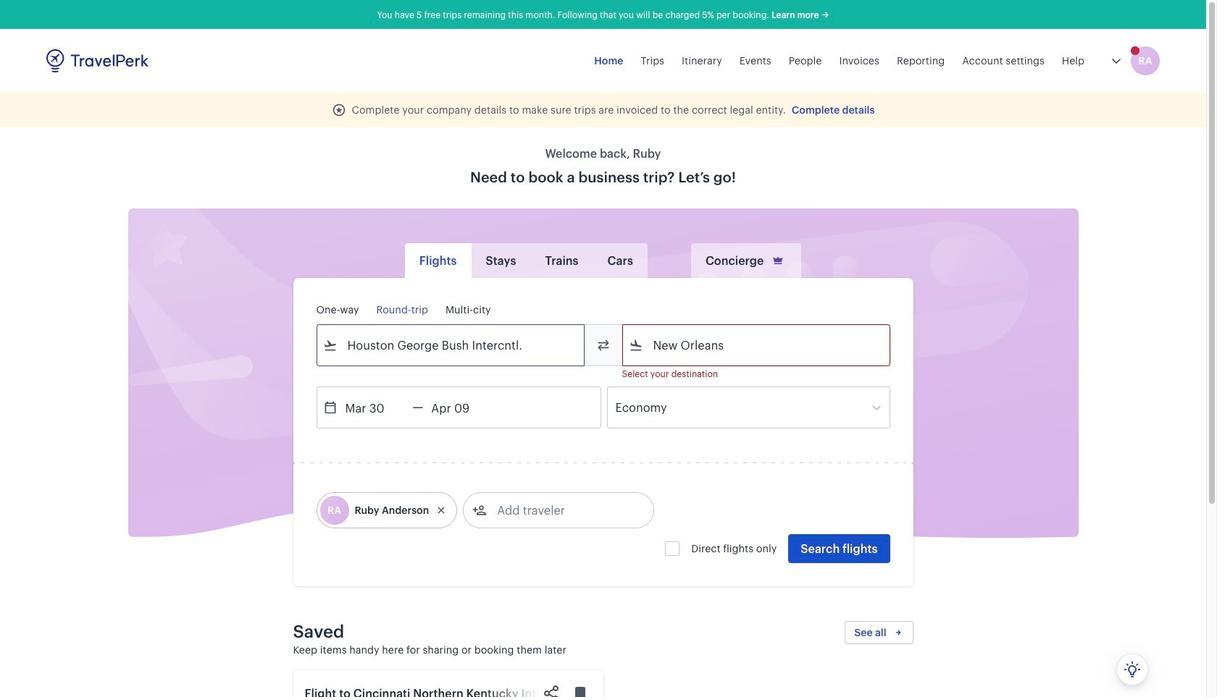 Task type: locate. For each thing, give the bounding box(es) containing it.
To search field
[[643, 334, 871, 357]]

Depart text field
[[337, 388, 413, 428]]

From search field
[[337, 334, 565, 357]]



Task type: vqa. For each thing, say whether or not it's contained in the screenshot.
From "SEARCH BOX"
yes



Task type: describe. For each thing, give the bounding box(es) containing it.
Add traveler search field
[[487, 499, 638, 522]]

Return text field
[[423, 388, 499, 428]]



